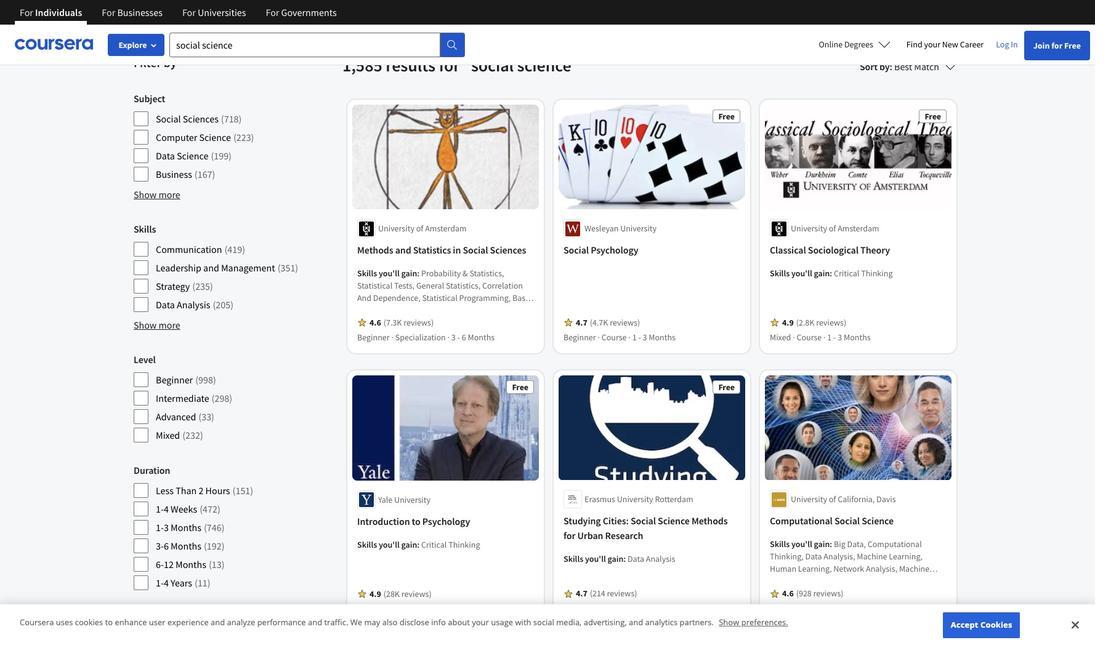Task type: describe. For each thing, give the bounding box(es) containing it.
accept cookies
[[951, 620, 1013, 631]]

0 vertical spatial your
[[924, 39, 941, 50]]

psychology inside "link"
[[591, 244, 639, 257]]

gain for to
[[401, 540, 417, 551]]

skills you'll gain : for methods
[[357, 268, 421, 279]]

introduction to psychology link
[[357, 514, 534, 529]]

1- for 1-3 months ( 746 )
[[156, 522, 164, 534]]

business
[[156, 168, 192, 181]]

( down 472
[[204, 522, 207, 534]]

4.9 (28k reviews)
[[370, 589, 432, 600]]

1 for introduction to psychology
[[426, 604, 430, 615]]

amsterdam for theory
[[838, 223, 880, 234]]

and left analyze
[[211, 618, 225, 629]]

: for studying cities: social science methods for urban research
[[624, 554, 626, 566]]

beginner for methods and statistics in social sciences
[[357, 332, 390, 343]]

to inside privacy alert dialog
[[105, 618, 113, 629]]

( up leadership and management ( 351 ) at the top of the page
[[225, 243, 228, 256]]

beginner down (4.7k
[[564, 332, 596, 343]]

( right years
[[195, 577, 198, 590]]

classical sociological theory
[[770, 244, 890, 257]]

( right management
[[278, 262, 281, 274]]

( right weeks
[[200, 503, 203, 516]]

: for classical sociological theory
[[830, 268, 832, 279]]

davis
[[877, 495, 896, 506]]

1 for studying cities: social science methods for urban research
[[621, 604, 626, 615]]

6 for computational social science
[[875, 604, 879, 615]]

advanced
[[156, 411, 196, 423]]

13
[[212, 559, 222, 571]]

join for free link
[[1024, 31, 1090, 60]]

computer
[[156, 131, 197, 144]]

(7.3k
[[384, 318, 402, 329]]

12
[[164, 559, 174, 571]]

718
[[224, 113, 239, 125]]

your inside privacy alert dialog
[[472, 618, 489, 629]]

months for 4.9 (28k reviews)
[[443, 604, 469, 615]]

science"
[[517, 54, 580, 76]]

for inside studying cities: social science methods for urban research
[[564, 530, 576, 543]]

(928
[[796, 589, 812, 600]]

intermediate
[[156, 392, 209, 405]]

banner navigation
[[10, 0, 347, 25]]

urban
[[578, 530, 603, 543]]

critical for sociological
[[834, 268, 860, 279]]

( down computer science ( 223 )
[[211, 150, 214, 162]]

( up intermediate ( 298 )
[[195, 374, 198, 386]]

partners.
[[680, 618, 714, 629]]

communication
[[156, 243, 222, 256]]

university of amsterdam for sociological
[[791, 223, 880, 234]]

computational social science link
[[770, 514, 947, 529]]

hours
[[206, 485, 230, 497]]

( down data science ( 199 )
[[195, 168, 198, 181]]

university up introduction to psychology
[[394, 495, 431, 506]]

998
[[198, 374, 213, 386]]

for for individuals
[[20, 6, 33, 18]]

course down "4.7 (4.7k reviews)"
[[602, 332, 627, 343]]

results
[[386, 54, 436, 76]]

individuals
[[35, 6, 82, 18]]

theory
[[861, 244, 890, 257]]

4.6 for computational
[[782, 589, 794, 600]]

and left "analytics"
[[629, 618, 643, 629]]

gain for and
[[401, 268, 417, 279]]

gain for social
[[814, 540, 830, 551]]

level
[[134, 354, 156, 366]]

2
[[199, 485, 204, 497]]

cookies
[[75, 618, 103, 629]]

you'll for introduction
[[379, 540, 400, 551]]

free for social
[[719, 382, 735, 393]]

wesleyan
[[585, 223, 619, 234]]

by for sort
[[880, 60, 890, 73]]

performance
[[257, 618, 306, 629]]

skills inside skills group
[[134, 223, 156, 235]]

skills you'll gain : for computational
[[770, 540, 834, 551]]

(2.8k
[[796, 318, 815, 329]]

for for governments
[[266, 6, 279, 18]]

beginner for computational social science
[[770, 604, 803, 615]]

career
[[960, 39, 984, 50]]

( down 192
[[209, 559, 212, 571]]

1-3 months ( 746 )
[[156, 522, 225, 534]]

4.6 (928 reviews)
[[782, 589, 844, 600]]

course for classical sociological theory
[[797, 332, 822, 343]]

( down intermediate ( 298 )
[[199, 411, 202, 423]]

show more button for data
[[134, 318, 180, 333]]

university up "cities:"
[[617, 495, 653, 506]]

298
[[215, 392, 229, 405]]

computer science ( 223 )
[[156, 131, 254, 144]]

data analysis ( 205 )
[[156, 299, 234, 311]]

4.9 (2.8k reviews)
[[782, 318, 847, 329]]

we
[[350, 618, 362, 629]]

introduction to psychology
[[357, 516, 470, 528]]

social inside studying cities: social science methods for urban research
[[631, 516, 656, 528]]

cookies
[[981, 620, 1013, 631]]

235
[[195, 280, 210, 293]]

businesses
[[117, 6, 163, 18]]

- for methods and statistics in social sciences
[[458, 332, 460, 343]]

new
[[942, 39, 959, 50]]

introduction
[[357, 516, 410, 528]]

3-
[[156, 540, 164, 553]]

rotterdam
[[655, 495, 694, 506]]

duration group
[[134, 463, 335, 591]]

( up the data analysis ( 205 )
[[192, 280, 195, 293]]

reviews) right (4.7k
[[610, 318, 640, 329]]

months for 4.7 (4.7k reviews)
[[649, 332, 676, 343]]

specialization for social
[[808, 604, 859, 615]]

1-4 years ( 11 )
[[156, 577, 210, 590]]

strategy ( 235 )
[[156, 280, 213, 293]]

skills you'll gain : critical thinking for to
[[357, 540, 480, 551]]

( right hours at left bottom
[[233, 485, 236, 497]]

show for business
[[134, 189, 157, 201]]

( down advanced ( 33 )
[[183, 429, 186, 442]]

data for data analysis ( 205 )
[[156, 299, 175, 311]]

1 for classical sociological theory
[[828, 332, 832, 343]]

skills you'll gain : data analysis
[[564, 554, 675, 566]]

1 vertical spatial sciences
[[490, 244, 526, 257]]

methods and statistics in social sciences
[[357, 244, 526, 257]]

( down '718'
[[233, 131, 236, 144]]

show more for business ( 167 )
[[134, 189, 180, 201]]

social sciences ( 718 )
[[156, 113, 242, 125]]

( up computer science ( 223 )
[[221, 113, 224, 125]]

find your new career
[[907, 39, 984, 50]]

show for data analysis
[[134, 319, 157, 331]]

best
[[895, 60, 913, 73]]

methods inside 'methods and statistics in social sciences' link
[[357, 244, 393, 257]]

university of amsterdam for and
[[378, 223, 467, 234]]

and left traffic. on the left bottom
[[308, 618, 322, 629]]

coursera
[[20, 618, 54, 629]]

167
[[198, 168, 212, 181]]

1 down "4.7 (4.7k reviews)"
[[633, 332, 637, 343]]

amsterdam for statistics
[[425, 223, 467, 234]]

methods inside studying cities: social science methods for urban research
[[692, 516, 728, 528]]

disclose
[[400, 618, 429, 629]]

mixed ( 232 )
[[156, 429, 203, 442]]

critical for to
[[421, 540, 447, 551]]

4.9 for introduction
[[370, 589, 381, 600]]

show preferences. link
[[719, 618, 788, 629]]

social psychology link
[[564, 243, 741, 258]]

match
[[914, 60, 940, 73]]

of for and
[[416, 223, 424, 234]]

beginner · course · 1 - 3 months for (4.7k
[[564, 332, 676, 343]]

skills for methods and statistics in social sciences
[[357, 268, 377, 279]]

specialization for and
[[395, 332, 446, 343]]

33
[[202, 411, 211, 423]]

: left best
[[890, 60, 893, 73]]

less than 2 hours ( 151 )
[[156, 485, 253, 497]]

reviews) for studying cities: social science methods for urban research
[[607, 589, 637, 600]]

uses
[[56, 618, 73, 629]]

sciences inside subject group
[[183, 113, 219, 125]]

1- for 1-4 years ( 11 )
[[156, 577, 164, 590]]

beginner inside level group
[[156, 374, 193, 386]]

4.6 for methods
[[370, 318, 381, 329]]

: for introduction to psychology
[[417, 540, 420, 551]]

for for universities
[[182, 6, 196, 18]]

erasmus
[[585, 495, 615, 506]]

social inside subject group
[[156, 113, 181, 125]]

log in
[[996, 39, 1018, 50]]

of for sociological
[[829, 223, 836, 234]]

also
[[382, 618, 398, 629]]

advanced ( 33 )
[[156, 411, 214, 423]]

6 for methods and statistics in social sciences
[[462, 332, 466, 343]]

(28k
[[384, 589, 400, 600]]

151
[[236, 485, 250, 497]]

media,
[[556, 618, 582, 629]]

mixed · course · 1 - 3 months for cities:
[[564, 604, 665, 615]]

472
[[203, 503, 217, 516]]

6-12 months ( 13 )
[[156, 559, 225, 571]]

6 inside duration group
[[164, 540, 169, 553]]

reviews) for methods and statistics in social sciences
[[404, 318, 434, 329]]

social down "university of california, davis"
[[835, 516, 860, 528]]

with
[[515, 618, 531, 629]]

and left 'statistics'
[[395, 244, 411, 257]]

explore button
[[108, 34, 164, 56]]

data science ( 199 )
[[156, 150, 232, 162]]

course for studying cities: social science methods for urban research
[[590, 604, 616, 615]]

by for filter
[[164, 55, 177, 70]]

social psychology
[[564, 244, 639, 257]]

( down 746
[[204, 540, 207, 553]]

1 vertical spatial for
[[439, 54, 460, 76]]

4.7 for 4.7 (4.7k reviews)
[[576, 318, 588, 329]]

for governments
[[266, 6, 337, 18]]



Task type: locate. For each thing, give the bounding box(es) containing it.
0 vertical spatial sciences
[[183, 113, 219, 125]]

skills down computational
[[770, 540, 790, 551]]

thinking for theory
[[861, 268, 893, 279]]

reviews) for introduction to psychology
[[402, 589, 432, 600]]

0 horizontal spatial analysis
[[177, 299, 210, 311]]

studying
[[564, 516, 601, 528]]

show more button for business
[[134, 187, 180, 202]]

0 horizontal spatial psychology
[[423, 516, 470, 528]]

free for psychology
[[512, 382, 529, 393]]

0 vertical spatial beginner · specialization · 3 - 6 months
[[357, 332, 495, 343]]

: for methods and statistics in social sciences
[[417, 268, 420, 279]]

show more button up level
[[134, 318, 180, 333]]

university of amsterdam up sociological
[[791, 223, 880, 234]]

experience
[[168, 618, 209, 629]]

0 vertical spatial mixed
[[770, 332, 791, 343]]

0 vertical spatial 1-
[[156, 503, 164, 516]]

find
[[907, 39, 923, 50]]

methods and statistics in social sciences link
[[357, 243, 534, 258]]

1 show more from the top
[[134, 189, 180, 201]]

1 amsterdam from the left
[[425, 223, 467, 234]]

skills group
[[134, 222, 335, 313]]

critical
[[834, 268, 860, 279], [421, 540, 447, 551]]

data down strategy
[[156, 299, 175, 311]]

erasmus university rotterdam
[[585, 495, 694, 506]]

1 horizontal spatial sciences
[[490, 244, 526, 257]]

1 4.7 from the top
[[576, 318, 588, 329]]

0 horizontal spatial beginner · specialization · 3 - 6 months
[[357, 332, 495, 343]]

2 vertical spatial data
[[628, 554, 644, 566]]

2 vertical spatial 6
[[875, 604, 879, 615]]

1 4 from the top
[[164, 503, 169, 516]]

1 vertical spatial skills you'll gain :
[[770, 540, 834, 551]]

reviews) right (28k
[[402, 589, 432, 600]]

4.6
[[370, 318, 381, 329], [782, 589, 794, 600]]

2 horizontal spatial for
[[1052, 40, 1063, 51]]

None search field
[[169, 32, 465, 57]]

for left individuals
[[20, 6, 33, 18]]

skills down 'classical'
[[770, 268, 790, 279]]

beginner · specialization · 3 - 6 months for social
[[770, 604, 908, 615]]

more for data
[[159, 319, 180, 331]]

sociological
[[808, 244, 859, 257]]

to right 'cookies'
[[105, 618, 113, 629]]

you'll up (7.3k
[[379, 268, 400, 279]]

0 horizontal spatial to
[[105, 618, 113, 629]]

0 vertical spatial 4.7
[[576, 318, 588, 329]]

3 inside duration group
[[164, 522, 169, 534]]

0 vertical spatial skills you'll gain :
[[357, 268, 421, 279]]

you'll for classical
[[792, 268, 813, 279]]

: down research
[[624, 554, 626, 566]]

course up the advertising,
[[590, 604, 616, 615]]

0 horizontal spatial methods
[[357, 244, 393, 257]]

data down research
[[628, 554, 644, 566]]

data for data science ( 199 )
[[156, 150, 175, 162]]

science up business ( 167 )
[[177, 150, 208, 162]]

skills you'll gain : critical thinking down the classical sociological theory
[[770, 268, 893, 279]]

in
[[1011, 39, 1018, 50]]

you'll for studying
[[585, 554, 606, 566]]

months
[[468, 332, 495, 343], [649, 332, 676, 343], [844, 332, 871, 343], [171, 522, 201, 534], [171, 540, 201, 553], [176, 559, 206, 571], [443, 604, 469, 615], [638, 604, 665, 615], [881, 604, 908, 615]]

1 horizontal spatial analysis
[[646, 554, 675, 566]]

- for classical sociological theory
[[834, 332, 836, 343]]

data inside skills group
[[156, 299, 175, 311]]

4.7 left (4.7k
[[576, 318, 588, 329]]

:
[[890, 60, 893, 73], [417, 268, 420, 279], [830, 268, 832, 279], [417, 540, 420, 551], [830, 540, 832, 551], [624, 554, 626, 566]]

2 university of amsterdam from the left
[[791, 223, 880, 234]]

0 horizontal spatial thinking
[[449, 540, 480, 551]]

beginner for introduction to psychology
[[357, 604, 390, 615]]

mixed inside level group
[[156, 429, 180, 442]]

communication ( 419 )
[[156, 243, 245, 256]]

your right the about
[[472, 618, 489, 629]]

4.6 left (7.3k
[[370, 318, 381, 329]]

1 vertical spatial 4.9
[[370, 589, 381, 600]]

- for computational social science
[[870, 604, 873, 615]]

0 vertical spatial methods
[[357, 244, 393, 257]]

)
[[239, 113, 242, 125], [251, 131, 254, 144], [229, 150, 232, 162], [212, 168, 215, 181], [242, 243, 245, 256], [295, 262, 298, 274], [210, 280, 213, 293], [231, 299, 234, 311], [213, 374, 216, 386], [229, 392, 232, 405], [211, 411, 214, 423], [200, 429, 203, 442], [250, 485, 253, 497], [217, 503, 220, 516], [222, 522, 225, 534], [222, 540, 225, 553], [222, 559, 225, 571], [207, 577, 210, 590]]

you'll down urban
[[585, 554, 606, 566]]

course
[[602, 332, 627, 343], [797, 332, 822, 343], [395, 604, 421, 615], [590, 604, 616, 615]]

analysis down studying cities: social science methods for urban research link
[[646, 554, 675, 566]]

beginner · course · 1 - 3 months up disclose on the bottom left
[[357, 604, 469, 615]]

social right "in"
[[463, 244, 488, 257]]

university up social psychology "link" at the top of page
[[621, 223, 657, 234]]

2 more from the top
[[159, 319, 180, 331]]

intermediate ( 298 )
[[156, 392, 232, 405]]

course down (2.8k
[[797, 332, 822, 343]]

skills for classical sociological theory
[[770, 268, 790, 279]]

0 horizontal spatial for
[[439, 54, 460, 76]]

by right "sort" at the right top of page
[[880, 60, 890, 73]]

1 horizontal spatial thinking
[[861, 268, 893, 279]]

beginner · specialization · 3 - 6 months
[[357, 332, 495, 343], [770, 604, 908, 615]]

and up 235 at the left top
[[203, 262, 219, 274]]

for left "universities"
[[182, 6, 196, 18]]

4.9 left (28k
[[370, 589, 381, 600]]

skills down urban
[[564, 554, 584, 566]]

duration
[[134, 465, 170, 477]]

1,585
[[343, 54, 382, 76]]

for businesses
[[102, 6, 163, 18]]

1 horizontal spatial beginner · course · 1 - 3 months
[[564, 332, 676, 343]]

4.6 left (928
[[782, 589, 794, 600]]

4 for years
[[164, 577, 169, 590]]

4 for weeks
[[164, 503, 169, 516]]

1 horizontal spatial for
[[564, 530, 576, 543]]

free
[[1065, 40, 1081, 51], [719, 111, 735, 122], [925, 111, 941, 122], [512, 382, 529, 393], [719, 382, 735, 393]]

methods left 'statistics'
[[357, 244, 393, 257]]

beginner up intermediate
[[156, 374, 193, 386]]

4
[[164, 503, 169, 516], [164, 577, 169, 590]]

accept
[[951, 620, 979, 631]]

4 for from the left
[[266, 6, 279, 18]]

critical down introduction to psychology link
[[421, 540, 447, 551]]

privacy alert dialog
[[0, 605, 1095, 649]]

reviews) right (2.8k
[[816, 318, 847, 329]]

course for introduction to psychology
[[395, 604, 421, 615]]

0 horizontal spatial skills you'll gain : critical thinking
[[357, 540, 480, 551]]

: for computational social science
[[830, 540, 832, 551]]

data inside subject group
[[156, 150, 175, 162]]

1 horizontal spatial psychology
[[591, 244, 639, 257]]

1 vertical spatial beginner · course · 1 - 3 months
[[357, 604, 469, 615]]

·
[[392, 332, 394, 343], [448, 332, 450, 343], [598, 332, 600, 343], [629, 332, 631, 343], [793, 332, 795, 343], [824, 332, 826, 343], [392, 604, 394, 615], [422, 604, 424, 615], [587, 604, 589, 615], [617, 604, 620, 615], [804, 604, 806, 615], [860, 604, 863, 615]]

yale university
[[378, 495, 431, 506]]

beginner down (928
[[770, 604, 803, 615]]

thinking for psychology
[[449, 540, 480, 551]]

thinking down theory
[[861, 268, 893, 279]]

beginner · course · 1 - 3 months down "4.7 (4.7k reviews)"
[[564, 332, 676, 343]]

mixed
[[770, 332, 791, 343], [156, 429, 180, 442], [564, 604, 585, 615]]

1 vertical spatial critical
[[421, 540, 447, 551]]

1 vertical spatial mixed
[[156, 429, 180, 442]]

11
[[198, 577, 207, 590]]

analysis down strategy ( 235 )
[[177, 299, 210, 311]]

0 vertical spatial 4
[[164, 503, 169, 516]]

more for business
[[159, 189, 180, 201]]

0 vertical spatial thinking
[[861, 268, 893, 279]]

for left governments
[[266, 6, 279, 18]]

analysis inside skills group
[[177, 299, 210, 311]]

1 horizontal spatial amsterdam
[[838, 223, 880, 234]]

"social
[[463, 54, 514, 76]]

1 horizontal spatial methods
[[692, 516, 728, 528]]

1 horizontal spatial university of amsterdam
[[791, 223, 880, 234]]

4.9
[[782, 318, 794, 329], [370, 589, 381, 600]]

psychology down the 'yale university' on the bottom
[[423, 516, 470, 528]]

205
[[216, 299, 231, 311]]

show down business
[[134, 189, 157, 201]]

mixed down 4.9 (2.8k reviews)
[[770, 332, 791, 343]]

filter by
[[134, 55, 177, 70]]

0 vertical spatial 4.9
[[782, 318, 794, 329]]

1 vertical spatial show more button
[[134, 318, 180, 333]]

your right find
[[924, 39, 941, 50]]

months for 4.7 (214 reviews)
[[638, 604, 665, 615]]

accept cookies button
[[943, 613, 1020, 639]]

sort by : best match
[[860, 60, 940, 73]]

universities
[[198, 6, 246, 18]]

( down strategy ( 235 )
[[213, 299, 216, 311]]

skills you'll gain : down 'statistics'
[[357, 268, 421, 279]]

sort
[[860, 60, 878, 73]]

enhance
[[115, 618, 147, 629]]

subject group
[[134, 91, 335, 182]]

4.7 for 4.7 (214 reviews)
[[576, 589, 588, 600]]

0 horizontal spatial by
[[164, 55, 177, 70]]

learning product
[[134, 612, 206, 625]]

beginner ( 998 )
[[156, 374, 216, 386]]

find your new career link
[[901, 37, 990, 52]]

2 for from the left
[[102, 6, 115, 18]]

university up 'statistics'
[[378, 223, 415, 234]]

university of california, davis
[[791, 495, 896, 506]]

2 show more button from the top
[[134, 318, 180, 333]]

mixed · course · 1 - 3 months
[[770, 332, 871, 343], [564, 604, 665, 615]]

you'll for methods
[[379, 268, 400, 279]]

and inside skills group
[[203, 262, 219, 274]]

0 horizontal spatial your
[[472, 618, 489, 629]]

1 vertical spatial more
[[159, 319, 180, 331]]

0 horizontal spatial sciences
[[183, 113, 219, 125]]

0 vertical spatial show more
[[134, 189, 180, 201]]

1 vertical spatial show more
[[134, 319, 180, 331]]

less
[[156, 485, 174, 497]]

0 vertical spatial 6
[[462, 332, 466, 343]]

0 horizontal spatial amsterdam
[[425, 223, 467, 234]]

university up the classical sociological theory
[[791, 223, 827, 234]]

1 vertical spatial mixed · course · 1 - 3 months
[[564, 604, 665, 615]]

reviews) for classical sociological theory
[[816, 318, 847, 329]]

mixed for classical sociological theory
[[770, 332, 791, 343]]

2 horizontal spatial 6
[[875, 604, 879, 615]]

6-
[[156, 559, 164, 571]]

2 4 from the top
[[164, 577, 169, 590]]

of for social
[[829, 495, 836, 506]]

more down business
[[159, 189, 180, 201]]

1 show more button from the top
[[134, 187, 180, 202]]

social
[[533, 618, 554, 629]]

0 vertical spatial to
[[412, 516, 421, 528]]

2 horizontal spatial mixed
[[770, 332, 791, 343]]

about
[[448, 618, 470, 629]]

science inside studying cities: social science methods for urban research
[[658, 516, 690, 528]]

: down introduction to psychology
[[417, 540, 420, 551]]

What do you want to learn? text field
[[169, 32, 441, 57]]

science inside computational social science link
[[862, 516, 894, 528]]

of
[[416, 223, 424, 234], [829, 223, 836, 234], [829, 495, 836, 506]]

social down "wesleyan"
[[564, 244, 589, 257]]

2 amsterdam from the left
[[838, 223, 880, 234]]

1 horizontal spatial skills you'll gain : critical thinking
[[770, 268, 893, 279]]

social down erasmus university rotterdam
[[631, 516, 656, 528]]

1 vertical spatial 4.6
[[782, 589, 794, 600]]

social inside "link"
[[564, 244, 589, 257]]

1 vertical spatial skills you'll gain : critical thinking
[[357, 540, 480, 551]]

by right filter
[[164, 55, 177, 70]]

psychology down wesleyan university
[[591, 244, 639, 257]]

sciences
[[183, 113, 219, 125], [490, 244, 526, 257]]

1 vertical spatial thinking
[[449, 540, 480, 551]]

specialization down 4.6 (928 reviews)
[[808, 604, 859, 615]]

analyze
[[227, 618, 255, 629]]

1 horizontal spatial mixed
[[564, 604, 585, 615]]

show inside privacy alert dialog
[[719, 618, 740, 629]]

1 vertical spatial 1-
[[156, 522, 164, 534]]

show more button down business
[[134, 187, 180, 202]]

0 vertical spatial for
[[1052, 40, 1063, 51]]

1 vertical spatial psychology
[[423, 516, 470, 528]]

months for 4.6 (7.3k reviews)
[[468, 332, 495, 343]]

cities:
[[603, 516, 629, 528]]

mixed down advanced
[[156, 429, 180, 442]]

2 vertical spatial for
[[564, 530, 576, 543]]

beginner · specialization · 3 - 6 months down 4.6 (7.3k reviews)
[[357, 332, 495, 343]]

1 horizontal spatial specialization
[[808, 604, 859, 615]]

232
[[186, 429, 200, 442]]

1 down 4.9 (2.8k reviews)
[[828, 332, 832, 343]]

1 horizontal spatial 6
[[462, 332, 466, 343]]

yale
[[378, 495, 393, 506]]

(
[[221, 113, 224, 125], [233, 131, 236, 144], [211, 150, 214, 162], [195, 168, 198, 181], [225, 243, 228, 256], [278, 262, 281, 274], [192, 280, 195, 293], [213, 299, 216, 311], [195, 374, 198, 386], [212, 392, 215, 405], [199, 411, 202, 423], [183, 429, 186, 442], [233, 485, 236, 497], [200, 503, 203, 516], [204, 522, 207, 534], [204, 540, 207, 553], [209, 559, 212, 571], [195, 577, 198, 590]]

746
[[207, 522, 222, 534]]

- for studying cities: social science methods for urban research
[[627, 604, 630, 615]]

psychology
[[591, 244, 639, 257], [423, 516, 470, 528]]

beginner · course · 1 - 3 months
[[564, 332, 676, 343], [357, 604, 469, 615]]

2 show more from the top
[[134, 319, 180, 331]]

2 vertical spatial 1-
[[156, 577, 164, 590]]

0 horizontal spatial mixed
[[156, 429, 180, 442]]

level group
[[134, 352, 335, 444]]

1 vertical spatial beginner · specialization · 3 - 6 months
[[770, 604, 908, 615]]

1 vertical spatial to
[[105, 618, 113, 629]]

1 vertical spatial 4
[[164, 577, 169, 590]]

: down 'statistics'
[[417, 268, 420, 279]]

gain down 'statistics'
[[401, 268, 417, 279]]

reviews) right (7.3k
[[404, 318, 434, 329]]

university of amsterdam
[[378, 223, 467, 234], [791, 223, 880, 234]]

amsterdam
[[425, 223, 467, 234], [838, 223, 880, 234]]

1 for from the left
[[20, 6, 33, 18]]

you'll down 'classical'
[[792, 268, 813, 279]]

show more for data analysis ( 205 )
[[134, 319, 180, 331]]

months for 4.9 (2.8k reviews)
[[844, 332, 871, 343]]

beginner · specialization · 3 - 6 months for and
[[357, 332, 495, 343]]

leadership and management ( 351 )
[[156, 262, 298, 274]]

you'll for computational
[[792, 540, 813, 551]]

1 vertical spatial methods
[[692, 516, 728, 528]]

online
[[819, 39, 843, 50]]

0 vertical spatial show
[[134, 189, 157, 201]]

1 horizontal spatial 4.6
[[782, 589, 794, 600]]

thinking down introduction to psychology link
[[449, 540, 480, 551]]

beginner · specialization · 3 - 6 months down 4.6 (928 reviews)
[[770, 604, 908, 615]]

mixed · course · 1 - 3 months for sociological
[[770, 332, 871, 343]]

of up computational social science
[[829, 495, 836, 506]]

1 horizontal spatial your
[[924, 39, 941, 50]]

: down the classical sociological theory
[[830, 268, 832, 279]]

( down 998
[[212, 392, 215, 405]]

for for businesses
[[102, 6, 115, 18]]

0 vertical spatial psychology
[[591, 244, 639, 257]]

192
[[207, 540, 222, 553]]

223
[[236, 131, 251, 144]]

user
[[149, 618, 165, 629]]

1 horizontal spatial by
[[880, 60, 890, 73]]

gain down computational social science
[[814, 540, 830, 551]]

419
[[228, 243, 242, 256]]

-
[[458, 332, 460, 343], [639, 332, 641, 343], [834, 332, 836, 343], [432, 604, 435, 615], [627, 604, 630, 615], [870, 604, 873, 615]]

show right partners. at the bottom right of page
[[719, 618, 740, 629]]

skills up 4.6 (7.3k reviews)
[[357, 268, 377, 279]]

beginner · course · 1 - 3 months for (28k
[[357, 604, 469, 615]]

gain
[[401, 268, 417, 279], [814, 268, 830, 279], [401, 540, 417, 551], [814, 540, 830, 551], [608, 554, 624, 566]]

methods
[[357, 244, 393, 257], [692, 516, 728, 528]]

university of amsterdam up 'statistics'
[[378, 223, 467, 234]]

0 horizontal spatial critical
[[421, 540, 447, 551]]

0 horizontal spatial specialization
[[395, 332, 446, 343]]

0 horizontal spatial mixed · course · 1 - 3 months
[[564, 604, 665, 615]]

3 for from the left
[[182, 6, 196, 18]]

months for 4.6 (928 reviews)
[[881, 604, 908, 615]]

2 1- from the top
[[156, 522, 164, 534]]

skills for introduction to psychology
[[357, 540, 377, 551]]

0 vertical spatial beginner · course · 1 - 3 months
[[564, 332, 676, 343]]

4 left weeks
[[164, 503, 169, 516]]

3 1- from the top
[[156, 577, 164, 590]]

4.9 for classical
[[782, 318, 794, 329]]

for down studying
[[564, 530, 576, 543]]

studying cities: social science methods for urban research link
[[564, 514, 741, 544]]

1- for 1-4 weeks ( 472 )
[[156, 503, 164, 516]]

amsterdam up "classical sociological theory" link
[[838, 223, 880, 234]]

skills for studying cities: social science methods for urban research
[[564, 554, 584, 566]]

1 vertical spatial 6
[[164, 540, 169, 553]]

1 vertical spatial analysis
[[646, 554, 675, 566]]

gain down introduction to psychology
[[401, 540, 417, 551]]

1 1- from the top
[[156, 503, 164, 516]]

social
[[156, 113, 181, 125], [463, 244, 488, 257], [564, 244, 589, 257], [631, 516, 656, 528], [835, 516, 860, 528]]

mixed · course · 1 - 3 months up the advertising,
[[564, 604, 665, 615]]

for right join
[[1052, 40, 1063, 51]]

for left 'businesses'
[[102, 6, 115, 18]]

university up computational
[[791, 495, 827, 506]]

0 horizontal spatial 6
[[164, 540, 169, 553]]

0 vertical spatial mixed · course · 1 - 3 months
[[770, 332, 871, 343]]

skills you'll gain : critical thinking for sociological
[[770, 268, 893, 279]]

management
[[221, 262, 275, 274]]

1 university of amsterdam from the left
[[378, 223, 467, 234]]

4.6 (7.3k reviews)
[[370, 318, 434, 329]]

gain down the classical sociological theory
[[814, 268, 830, 279]]

0 horizontal spatial 4.9
[[370, 589, 381, 600]]

1 vertical spatial 4.7
[[576, 589, 588, 600]]

1 vertical spatial show
[[134, 319, 157, 331]]

weeks
[[171, 503, 197, 516]]

usage
[[491, 618, 513, 629]]

1 vertical spatial specialization
[[808, 604, 859, 615]]

free for theory
[[925, 111, 941, 122]]

1 horizontal spatial to
[[412, 516, 421, 528]]

gain down research
[[608, 554, 624, 566]]

of up 'statistics'
[[416, 223, 424, 234]]

science up 199
[[199, 131, 231, 144]]

1
[[633, 332, 637, 343], [828, 332, 832, 343], [426, 604, 430, 615], [621, 604, 626, 615]]

gain for cities:
[[608, 554, 624, 566]]

coursera image
[[15, 35, 93, 54]]

1 horizontal spatial skills you'll gain :
[[770, 540, 834, 551]]

1 up disclose on the bottom left
[[426, 604, 430, 615]]

0 vertical spatial skills you'll gain : critical thinking
[[770, 268, 893, 279]]

2 vertical spatial show
[[719, 618, 740, 629]]

mixed · course · 1 - 3 months down 4.9 (2.8k reviews)
[[770, 332, 871, 343]]

0 horizontal spatial beginner · course · 1 - 3 months
[[357, 604, 469, 615]]

sciences right "in"
[[490, 244, 526, 257]]

skills for computational social science
[[770, 540, 790, 551]]

2 4.7 from the top
[[576, 589, 588, 600]]

1 vertical spatial your
[[472, 618, 489, 629]]

gain for sociological
[[814, 268, 830, 279]]

reviews) for computational social science
[[814, 589, 844, 600]]

learning
[[134, 612, 170, 625]]

0 vertical spatial critical
[[834, 268, 860, 279]]

classical sociological theory link
[[770, 243, 947, 258]]

1 horizontal spatial 4.9
[[782, 318, 794, 329]]

science
[[199, 131, 231, 144], [177, 150, 208, 162], [658, 516, 690, 528], [862, 516, 894, 528]]

- for introduction to psychology
[[432, 604, 435, 615]]

mixed for studying cities: social science methods for urban research
[[564, 604, 585, 615]]

1 vertical spatial data
[[156, 299, 175, 311]]

199
[[214, 150, 229, 162]]

skills you'll gain :
[[357, 268, 421, 279], [770, 540, 834, 551]]

of up sociological
[[829, 223, 836, 234]]

you'll down introduction
[[379, 540, 400, 551]]

0 vertical spatial more
[[159, 189, 180, 201]]

show up level
[[134, 319, 157, 331]]

1 more from the top
[[159, 189, 180, 201]]

1 horizontal spatial critical
[[834, 268, 860, 279]]

0 vertical spatial show more button
[[134, 187, 180, 202]]

1 horizontal spatial beginner · specialization · 3 - 6 months
[[770, 604, 908, 615]]

0 horizontal spatial 4.6
[[370, 318, 381, 329]]

0 horizontal spatial skills you'll gain :
[[357, 268, 421, 279]]



Task type: vqa. For each thing, say whether or not it's contained in the screenshot.
the right 29,
no



